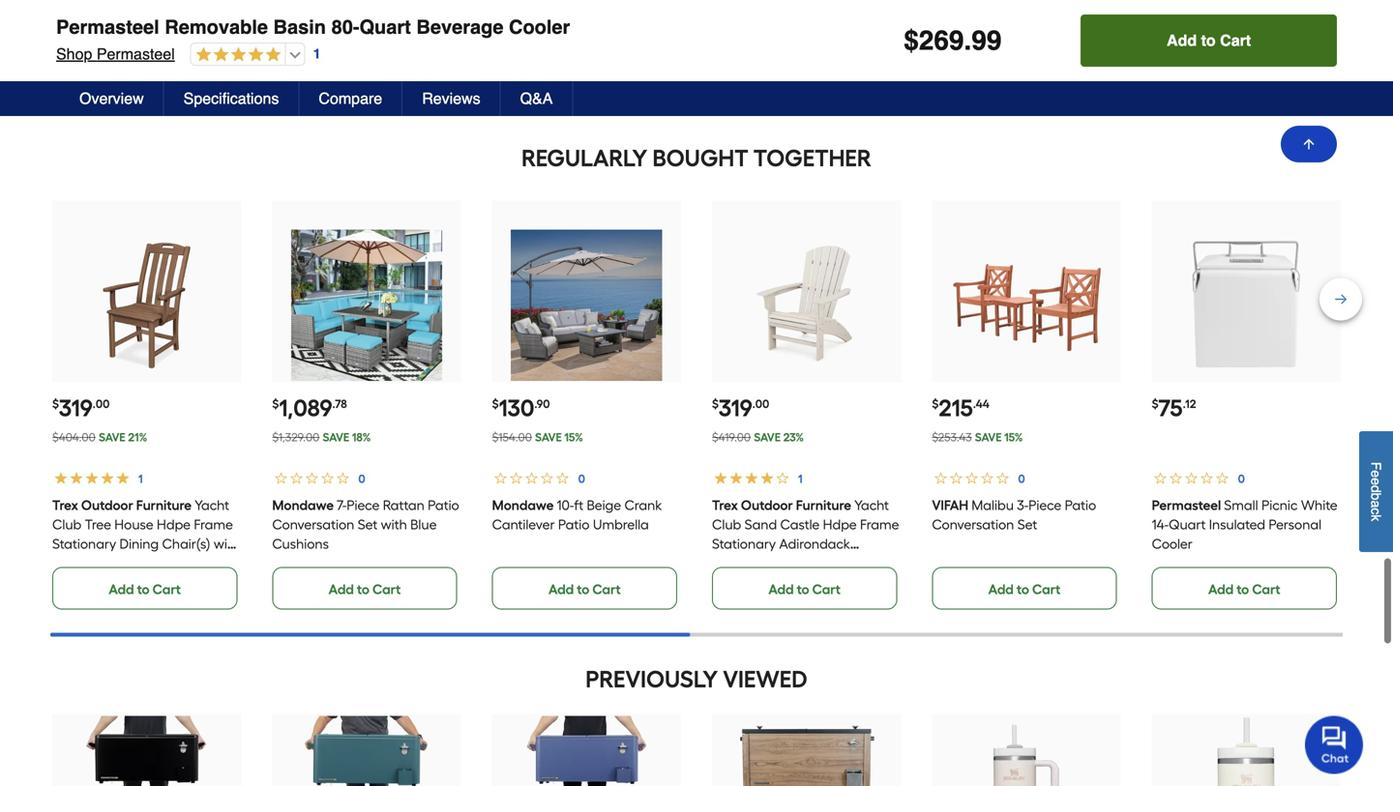Task type: vqa. For each thing, say whether or not it's contained in the screenshot.
1st 319 list item from the left
yes



Task type: describe. For each thing, give the bounding box(es) containing it.
1,089
[[279, 395, 332, 423]]

stationary for tree
[[52, 536, 116, 553]]

3-
[[1017, 498, 1029, 514]]

.00 for yacht club tree house hdpe frame stationary dining chair(s) with solid seat
[[93, 397, 110, 412]]

b
[[1369, 493, 1385, 501]]

$1,329.00
[[272, 431, 320, 445]]

club for tree
[[52, 517, 82, 533]]

viewed
[[723, 666, 808, 694]]

0 horizontal spatial cooler
[[509, 16, 570, 38]]

1 permasteel removable basin 80-quart beverage cooler image from the left
[[71, 717, 222, 787]]

small
[[1225, 498, 1259, 514]]

compare
[[319, 90, 383, 107]]

$404.00 save 21%
[[52, 431, 147, 445]]

shop permasteel
[[56, 45, 175, 63]]

$253.43
[[932, 431, 972, 445]]

trex outdoor furniture for castle
[[712, 498, 852, 514]]

$ for yacht club sand castle hdpe frame stationary adirondack chair(s) with slat seat
[[712, 397, 719, 412]]

mondawe for 1,089
[[272, 498, 334, 514]]

23%
[[784, 431, 804, 445]]

cushions
[[272, 536, 329, 553]]

previously viewed
[[586, 666, 808, 694]]

house
[[114, 517, 154, 533]]

conversation for 215
[[932, 517, 1015, 533]]

1
[[313, 46, 321, 62]]

f
[[1369, 462, 1385, 471]]

regularly bought together
[[522, 144, 872, 172]]

chat invite button image
[[1306, 716, 1365, 775]]

.12
[[1183, 397, 1197, 412]]

permasteel small picnic white 14-quart insulated personal cooler image
[[1171, 230, 1323, 381]]

7-piece rattan patio conversation set with blue cushions
[[272, 498, 459, 553]]

f e e d b a c k
[[1369, 462, 1385, 522]]

specifications
[[184, 90, 279, 107]]

sand
[[745, 517, 777, 533]]

q&a button
[[501, 81, 573, 116]]

yacht for yacht club sand castle hdpe frame stationary adirondack chair(s) with slat seat
[[855, 498, 889, 514]]

with for yacht club tree house hdpe frame stationary dining chair(s) with solid seat
[[214, 536, 240, 553]]

blue
[[411, 517, 437, 533]]

piece inside 7-piece rattan patio conversation set with blue cushions
[[347, 498, 380, 514]]

regularly
[[522, 144, 648, 172]]

cart inside the 215 list item
[[1033, 582, 1061, 598]]

1 319 list item from the left
[[52, 201, 241, 610]]

quart for 14-
[[1169, 517, 1206, 533]]

conversation for 1,089
[[272, 517, 355, 533]]

crank
[[625, 498, 662, 514]]

yacht club tree house hdpe frame stationary dining chair(s) with solid seat
[[52, 498, 240, 572]]

mondawe 7-piece rattan patio conversation set with blue cushions image
[[291, 230, 442, 381]]

furniture for castle
[[796, 498, 852, 514]]

stationary for sand
[[712, 536, 776, 553]]

dining
[[119, 536, 159, 553]]

$ 215 .44
[[932, 395, 990, 423]]

1 vertical spatial permasteel
[[97, 45, 175, 63]]

yacht club sand castle hdpe frame stationary adirondack chair(s) with slat seat
[[712, 498, 900, 572]]

99
[[972, 25, 1002, 56]]

small picnic white 14-quart insulated personal cooler
[[1152, 498, 1338, 553]]

to inside the 215 list item
[[1017, 582, 1030, 598]]

outdoor for sand
[[741, 498, 793, 514]]

15% for 130
[[565, 431, 583, 445]]

cart inside 75 list item
[[1253, 582, 1281, 598]]

add to cart for first 319 list item
[[109, 582, 181, 598]]

.90
[[535, 397, 550, 412]]

vifah
[[932, 498, 969, 514]]

cart inside 130 list item
[[593, 582, 621, 598]]

cart inside 1,089 list item
[[373, 582, 401, 598]]

solid
[[52, 556, 82, 572]]

patio for 1,089
[[428, 498, 459, 514]]

reviews button
[[403, 81, 501, 116]]

5 stars image
[[191, 46, 281, 64]]

permasteel for permasteel removable basin 80-quart beverage cooler
[[56, 16, 159, 38]]

q&a
[[520, 90, 553, 107]]

trex for yacht club sand castle hdpe frame stationary adirondack chair(s) with slat seat
[[712, 498, 738, 514]]

$ inside $ 75 .12
[[1152, 397, 1159, 412]]

beige
[[587, 498, 621, 514]]

overview
[[79, 90, 144, 107]]

compare button
[[299, 81, 403, 116]]

add to cart for 130 list item
[[549, 582, 621, 598]]

save for sand
[[754, 431, 781, 445]]

$ 319 .00 for yacht club tree house hdpe frame stationary dining chair(s) with solid seat
[[52, 395, 110, 423]]

add to cart for second add to cart list item from the left
[[1209, 41, 1281, 57]]

$ 130 .90
[[492, 395, 550, 423]]

bought
[[653, 144, 749, 172]]

quart for 80-
[[360, 16, 411, 38]]

add to cart link inside 75 list item
[[1152, 568, 1338, 610]]

319 for yacht club tree house hdpe frame stationary dining chair(s) with solid seat
[[59, 395, 93, 423]]

permasteel removable basin 80-quart beverage cooler
[[56, 16, 570, 38]]

club for sand
[[712, 517, 742, 533]]

14-
[[1152, 517, 1169, 533]]

patio inside 10-ft beige crank cantilever patio umbrella
[[558, 517, 590, 533]]

$ 75 .12
[[1152, 395, 1197, 423]]

$ for yacht club tree house hdpe frame stationary dining chair(s) with solid seat
[[52, 397, 59, 412]]

save for beige
[[535, 431, 562, 445]]

18%
[[352, 431, 371, 445]]

together
[[754, 144, 872, 172]]

white
[[1302, 498, 1338, 514]]

insulated
[[1210, 517, 1266, 533]]

1,089 list item
[[272, 201, 461, 610]]

to inside 130 list item
[[577, 582, 590, 598]]

malibu
[[972, 498, 1014, 514]]

.78
[[332, 397, 347, 412]]

$404.00
[[52, 431, 96, 445]]

rattan
[[383, 498, 425, 514]]

15% for 215
[[1005, 431, 1023, 445]]

save for tree
[[99, 431, 125, 445]]

umbrella
[[593, 517, 649, 533]]

stanley quencher 20-fl oz stainless steel insulated water bottle image
[[1171, 717, 1323, 787]]

21%
[[128, 431, 147, 445]]

215
[[939, 395, 973, 423]]

set for 1,089
[[358, 517, 378, 533]]

c
[[1369, 508, 1385, 515]]

add to cart for the 215 list item
[[989, 582, 1061, 598]]

add to cart link inside 1,089 list item
[[272, 568, 457, 610]]

previously
[[586, 666, 718, 694]]

d
[[1369, 486, 1385, 493]]

add to cart link inside the 215 list item
[[932, 568, 1118, 610]]

removable
[[165, 16, 268, 38]]

outdoor for tree
[[81, 498, 133, 514]]

trex outdoor furniture yacht club sand castle hdpe frame stationary adirondack chair(s) with slat seat image
[[731, 230, 882, 381]]

2 e from the top
[[1369, 478, 1385, 486]]

set for 215
[[1018, 517, 1038, 533]]

$253.43 save 15%
[[932, 431, 1023, 445]]

75 list item
[[1152, 201, 1341, 610]]

.
[[964, 25, 972, 56]]

add to cart inside button
[[1167, 31, 1252, 49]]



Task type: locate. For each thing, give the bounding box(es) containing it.
0 horizontal spatial yacht
[[195, 498, 229, 514]]

add to cart inside 130 list item
[[549, 582, 621, 598]]

save inside the 215 list item
[[975, 431, 1002, 445]]

save down .90
[[535, 431, 562, 445]]

319 for yacht club sand castle hdpe frame stationary adirondack chair(s) with slat seat
[[719, 395, 753, 423]]

15%
[[565, 431, 583, 445], [1005, 431, 1023, 445]]

1 horizontal spatial permasteel removable basin 80-quart beverage cooler image
[[291, 717, 442, 787]]

cart inside button
[[1221, 31, 1252, 49]]

3 permasteel removable basin 80-quart beverage cooler image from the left
[[511, 717, 662, 787]]

7-
[[337, 498, 347, 514]]

previously viewed heading
[[50, 661, 1343, 699]]

seat
[[85, 556, 114, 572], [820, 556, 849, 572]]

trex outdoor furniture up "castle"
[[712, 498, 852, 514]]

1 seat from the left
[[85, 556, 114, 572]]

malibu 3-piece patio conversation set
[[932, 498, 1097, 533]]

.44
[[973, 397, 990, 412]]

2 permasteel removable basin 80-quart beverage cooler image from the left
[[291, 717, 442, 787]]

shop
[[56, 45, 92, 63]]

add inside 75 list item
[[1209, 582, 1234, 598]]

mondawe
[[272, 498, 334, 514], [492, 498, 554, 514]]

0 vertical spatial cooler
[[509, 16, 570, 38]]

1 horizontal spatial with
[[381, 517, 407, 533]]

2 $ 319 .00 from the left
[[712, 395, 770, 423]]

frame right "castle"
[[860, 517, 900, 533]]

quart left beverage
[[360, 16, 411, 38]]

stationary inside yacht club sand castle hdpe frame stationary adirondack chair(s) with slat seat
[[712, 536, 776, 553]]

chair(s)
[[162, 536, 210, 553], [712, 556, 761, 572]]

75
[[1159, 395, 1183, 423]]

2 furniture from the left
[[796, 498, 852, 514]]

1 horizontal spatial mondawe
[[492, 498, 554, 514]]

picnic
[[1262, 498, 1298, 514]]

1 vertical spatial chair(s)
[[712, 556, 761, 572]]

$ up $253.43
[[932, 397, 939, 412]]

2 save from the left
[[323, 431, 350, 445]]

furniture up "castle"
[[796, 498, 852, 514]]

k
[[1369, 515, 1385, 522]]

0 horizontal spatial conversation
[[272, 517, 355, 533]]

furniture up house
[[136, 498, 192, 514]]

chair(s) inside yacht club tree house hdpe frame stationary dining chair(s) with solid seat
[[162, 536, 210, 553]]

castle
[[781, 517, 820, 533]]

$ left .
[[904, 25, 919, 56]]

1 horizontal spatial stationary
[[712, 536, 776, 553]]

seat for slat
[[820, 556, 849, 572]]

add inside the 215 list item
[[989, 582, 1014, 598]]

.00 up $404.00 save 21%
[[93, 397, 110, 412]]

club inside yacht club sand castle hdpe frame stationary adirondack chair(s) with slat seat
[[712, 517, 742, 533]]

2 319 list item from the left
[[712, 201, 901, 610]]

1 trex from the left
[[52, 498, 78, 514]]

.00 for yacht club sand castle hdpe frame stationary adirondack chair(s) with slat seat
[[753, 397, 770, 412]]

yacht
[[195, 498, 229, 514], [855, 498, 889, 514]]

add to cart inside 75 list item
[[1209, 582, 1281, 598]]

patio up blue
[[428, 498, 459, 514]]

add to cart for 1,089 list item
[[329, 582, 401, 598]]

1 319 from the left
[[59, 395, 93, 423]]

15% right $253.43
[[1005, 431, 1023, 445]]

1 horizontal spatial seat
[[820, 556, 849, 572]]

0 horizontal spatial patio
[[428, 498, 459, 514]]

stationary down tree
[[52, 536, 116, 553]]

permasteel up overview button
[[97, 45, 175, 63]]

1 horizontal spatial hdpe
[[823, 517, 857, 533]]

permasteel up 14-
[[1152, 498, 1222, 514]]

add to cart inside the 215 list item
[[989, 582, 1061, 598]]

to inside button
[[1202, 31, 1216, 49]]

regularly bought together heading
[[50, 139, 1343, 178]]

2 vertical spatial permasteel
[[1152, 498, 1222, 514]]

add to cart inside 1,089 list item
[[329, 582, 401, 598]]

1 15% from the left
[[565, 431, 583, 445]]

1 e from the top
[[1369, 471, 1385, 478]]

2 set from the left
[[1018, 517, 1038, 533]]

patio for 215
[[1065, 498, 1097, 514]]

cooler up q&a
[[509, 16, 570, 38]]

hdpe up dining
[[157, 517, 191, 533]]

with down rattan at left
[[381, 517, 407, 533]]

save for piece
[[975, 431, 1002, 445]]

$ for malibu 3-piece patio conversation set
[[932, 397, 939, 412]]

$ 319 .00 up $419.00
[[712, 395, 770, 423]]

trex outdoor furniture yacht club tree house hdpe frame stationary dining chair(s) with solid seat image
[[71, 230, 222, 381]]

adirondack
[[780, 536, 851, 553]]

permasteel for permasteel
[[1152, 498, 1222, 514]]

2 piece from the left
[[1029, 498, 1062, 514]]

0 vertical spatial chair(s)
[[162, 536, 210, 553]]

permasteel removable basin 80-quart beverage cooler image
[[71, 717, 222, 787], [291, 717, 442, 787], [511, 717, 662, 787]]

319 list item
[[52, 201, 241, 610], [712, 201, 901, 610]]

set down 3-
[[1018, 517, 1038, 533]]

$419.00 save 23%
[[712, 431, 804, 445]]

$ for 10-ft beige crank cantilever patio umbrella
[[492, 397, 499, 412]]

personal
[[1269, 517, 1322, 533]]

a
[[1369, 501, 1385, 508]]

15% inside the 215 list item
[[1005, 431, 1023, 445]]

0 horizontal spatial furniture
[[136, 498, 192, 514]]

$ up $404.00
[[52, 397, 59, 412]]

hdpe up adirondack
[[823, 517, 857, 533]]

yacht for yacht club tree house hdpe frame stationary dining chair(s) with solid seat
[[195, 498, 229, 514]]

f e e d b a c k button
[[1360, 432, 1394, 553]]

e up b
[[1369, 478, 1385, 486]]

1 club from the left
[[52, 517, 82, 533]]

cooler inside "small picnic white 14-quart insulated personal cooler"
[[1152, 536, 1193, 553]]

0 horizontal spatial .00
[[93, 397, 110, 412]]

2 hdpe from the left
[[823, 517, 857, 533]]

frame for yacht club sand castle hdpe frame stationary adirondack chair(s) with slat seat
[[860, 517, 900, 533]]

3 save from the left
[[535, 431, 562, 445]]

chair(s) right dining
[[162, 536, 210, 553]]

club left "sand" in the right of the page
[[712, 517, 742, 533]]

quart inside "small picnic white 14-quart insulated personal cooler"
[[1169, 517, 1206, 533]]

.00 up $419.00 save 23%
[[753, 397, 770, 412]]

add to cart link inside 130 list item
[[492, 568, 677, 610]]

cantilever
[[492, 517, 555, 533]]

beverage
[[417, 16, 504, 38]]

chair(s) for adirondack
[[712, 556, 761, 572]]

you may also like image
[[932, 0, 1121, 13]]

0 horizontal spatial set
[[358, 517, 378, 533]]

overview button
[[60, 81, 164, 116]]

$ 319 .00
[[52, 395, 110, 423], [712, 395, 770, 423]]

1 conversation from the left
[[272, 517, 355, 533]]

yacht inside yacht club sand castle hdpe frame stationary adirondack chair(s) with slat seat
[[855, 498, 889, 514]]

0 horizontal spatial add to cart list item
[[932, 0, 1121, 69]]

80-
[[332, 16, 360, 38]]

1 horizontal spatial club
[[712, 517, 742, 533]]

1 mondawe from the left
[[272, 498, 334, 514]]

$154.00
[[492, 431, 532, 445]]

trex down $419.00
[[712, 498, 738, 514]]

outdoor up "sand" in the right of the page
[[741, 498, 793, 514]]

$419.00
[[712, 431, 751, 445]]

1 horizontal spatial add to cart list item
[[1152, 0, 1341, 69]]

0 vertical spatial quart
[[360, 16, 411, 38]]

conversation inside 7-piece rattan patio conversation set with blue cushions
[[272, 517, 355, 533]]

permasteel up shop permasteel
[[56, 16, 159, 38]]

hdpe for adirondack
[[823, 517, 857, 533]]

0 horizontal spatial mondawe
[[272, 498, 334, 514]]

1 vertical spatial with
[[214, 536, 240, 553]]

$ up $1,329.00
[[272, 397, 279, 412]]

add to cart for second add to cart list item from the right
[[989, 41, 1061, 57]]

2 horizontal spatial permasteel removable basin 80-quart beverage cooler image
[[511, 717, 662, 787]]

piece left rattan at left
[[347, 498, 380, 514]]

cart
[[1221, 31, 1252, 49], [153, 41, 181, 57], [1033, 41, 1061, 57], [1253, 41, 1281, 57], [153, 582, 181, 598], [373, 582, 401, 598], [593, 582, 621, 598], [813, 582, 841, 598], [1033, 582, 1061, 598], [1253, 582, 1281, 598]]

permasteel oak wood style with wicker bottom shelf 80-quart beverage cooler image
[[731, 717, 882, 787]]

add to cart button
[[1081, 15, 1338, 67]]

$ inside $ 1,089 .78
[[272, 397, 279, 412]]

trex
[[52, 498, 78, 514], [712, 498, 738, 514]]

$ inside $ 130 .90
[[492, 397, 499, 412]]

conversation down malibu
[[932, 517, 1015, 533]]

add to cart
[[1167, 31, 1252, 49], [109, 41, 181, 57], [989, 41, 1061, 57], [1209, 41, 1281, 57], [109, 582, 181, 598], [329, 582, 401, 598], [549, 582, 621, 598], [769, 582, 841, 598], [989, 582, 1061, 598], [1209, 582, 1281, 598]]

130
[[499, 395, 535, 423]]

chair(s) inside yacht club sand castle hdpe frame stationary adirondack chair(s) with slat seat
[[712, 556, 761, 572]]

reviews
[[422, 90, 481, 107]]

mondawe for 130
[[492, 498, 554, 514]]

$154.00 save 15%
[[492, 431, 583, 445]]

$ up $154.00
[[492, 397, 499, 412]]

319 up $404.00
[[59, 395, 93, 423]]

stationary down "sand" in the right of the page
[[712, 536, 776, 553]]

with left "slat"
[[764, 556, 790, 572]]

trex outdoor furniture for house
[[52, 498, 192, 514]]

tree
[[85, 517, 111, 533]]

1 horizontal spatial 319
[[719, 395, 753, 423]]

$ left .12
[[1152, 397, 1159, 412]]

0 horizontal spatial trex
[[52, 498, 78, 514]]

save inside 130 list item
[[535, 431, 562, 445]]

0 horizontal spatial hdpe
[[157, 517, 191, 533]]

1 outdoor from the left
[[81, 498, 133, 514]]

hdpe inside yacht club sand castle hdpe frame stationary adirondack chair(s) with slat seat
[[823, 517, 857, 533]]

ft
[[574, 498, 584, 514]]

2 yacht from the left
[[855, 498, 889, 514]]

1 horizontal spatial .00
[[753, 397, 770, 412]]

2 horizontal spatial with
[[764, 556, 790, 572]]

add to cart list item
[[932, 0, 1121, 69], [1152, 0, 1341, 69]]

with
[[381, 517, 407, 533], [214, 536, 240, 553], [764, 556, 790, 572]]

conversation up cushions
[[272, 517, 355, 533]]

$ 319 .00 for yacht club sand castle hdpe frame stationary adirondack chair(s) with slat seat
[[712, 395, 770, 423]]

1 frame from the left
[[194, 517, 233, 533]]

piece right malibu
[[1029, 498, 1062, 514]]

0 vertical spatial permasteel
[[56, 16, 159, 38]]

outdoor up tree
[[81, 498, 133, 514]]

to
[[1202, 31, 1216, 49], [137, 41, 150, 57], [1017, 41, 1030, 57], [1237, 41, 1250, 57], [137, 582, 150, 598], [357, 582, 370, 598], [577, 582, 590, 598], [797, 582, 810, 598], [1017, 582, 1030, 598], [1237, 582, 1250, 598]]

seat down adirondack
[[820, 556, 849, 572]]

patio inside 7-piece rattan patio conversation set with blue cushions
[[428, 498, 459, 514]]

1 $ 319 .00 from the left
[[52, 395, 110, 423]]

0 horizontal spatial quart
[[360, 16, 411, 38]]

stanley quencher 30-fl oz stainless steel insulated water bottle image
[[951, 717, 1102, 787]]

$ inside $ 215 .44
[[932, 397, 939, 412]]

save down .44
[[975, 431, 1002, 445]]

with for yacht club sand castle hdpe frame stationary adirondack chair(s) with slat seat
[[764, 556, 790, 572]]

2 trex outdoor furniture from the left
[[712, 498, 852, 514]]

$ up $419.00
[[712, 397, 719, 412]]

0 horizontal spatial 319 list item
[[52, 201, 241, 610]]

1 horizontal spatial chair(s)
[[712, 556, 761, 572]]

5 save from the left
[[975, 431, 1002, 445]]

mondawe left the 7-
[[272, 498, 334, 514]]

mondawe inside 1,089 list item
[[272, 498, 334, 514]]

1 horizontal spatial cooler
[[1152, 536, 1193, 553]]

set inside 7-piece rattan patio conversation set with blue cushions
[[358, 517, 378, 533]]

10-ft beige crank cantilever patio umbrella
[[492, 498, 662, 533]]

frame inside yacht club tree house hdpe frame stationary dining chair(s) with solid seat
[[194, 517, 233, 533]]

piece inside malibu 3-piece patio conversation set
[[1029, 498, 1062, 514]]

with inside 7-piece rattan patio conversation set with blue cushions
[[381, 517, 407, 533]]

1 horizontal spatial quart
[[1169, 517, 1206, 533]]

add to cart link
[[52, 27, 237, 69], [932, 27, 1118, 69], [1152, 27, 1338, 69], [52, 568, 237, 610], [272, 568, 457, 610], [492, 568, 677, 610], [712, 568, 898, 610], [932, 568, 1118, 610], [1152, 568, 1338, 610]]

1 furniture from the left
[[136, 498, 192, 514]]

arrow up image
[[1302, 136, 1317, 152]]

1 vertical spatial quart
[[1169, 517, 1206, 533]]

.00
[[93, 397, 110, 412], [753, 397, 770, 412]]

add inside 130 list item
[[549, 582, 574, 598]]

0 horizontal spatial with
[[214, 536, 240, 553]]

seat for solid
[[85, 556, 114, 572]]

with left cushions
[[214, 536, 240, 553]]

1 horizontal spatial frame
[[860, 517, 900, 533]]

1 horizontal spatial conversation
[[932, 517, 1015, 533]]

with inside yacht club tree house hdpe frame stationary dining chair(s) with solid seat
[[214, 536, 240, 553]]

furniture
[[136, 498, 192, 514], [796, 498, 852, 514]]

0 horizontal spatial outdoor
[[81, 498, 133, 514]]

frame
[[194, 517, 233, 533], [860, 517, 900, 533]]

2 horizontal spatial patio
[[1065, 498, 1097, 514]]

1 horizontal spatial trex outdoor furniture
[[712, 498, 852, 514]]

conversation inside malibu 3-piece patio conversation set
[[932, 517, 1015, 533]]

1 vertical spatial cooler
[[1152, 536, 1193, 553]]

piece
[[347, 498, 380, 514], [1029, 498, 1062, 514]]

0 horizontal spatial club
[[52, 517, 82, 533]]

trex outdoor furniture up house
[[52, 498, 192, 514]]

set inside malibu 3-piece patio conversation set
[[1018, 517, 1038, 533]]

mondawe up the cantilever
[[492, 498, 554, 514]]

save left the "21%"
[[99, 431, 125, 445]]

club left tree
[[52, 517, 82, 533]]

add inside button
[[1167, 31, 1197, 49]]

2 15% from the left
[[1005, 431, 1023, 445]]

130 list item
[[492, 201, 681, 610]]

slat
[[793, 556, 817, 572]]

1 trex outdoor furniture from the left
[[52, 498, 192, 514]]

yacht inside yacht club tree house hdpe frame stationary dining chair(s) with solid seat
[[195, 498, 229, 514]]

1 set from the left
[[358, 517, 378, 533]]

0 horizontal spatial seat
[[85, 556, 114, 572]]

club
[[52, 517, 82, 533], [712, 517, 742, 533]]

1 horizontal spatial set
[[1018, 517, 1038, 533]]

$ 1,089 .78
[[272, 395, 347, 423]]

chair(s) for dining
[[162, 536, 210, 553]]

10-
[[557, 498, 574, 514]]

1 hdpe from the left
[[157, 517, 191, 533]]

$ 269 . 99
[[904, 25, 1002, 56]]

2 .00 from the left
[[753, 397, 770, 412]]

15% inside 130 list item
[[565, 431, 583, 445]]

0 vertical spatial with
[[381, 517, 407, 533]]

1 stationary from the left
[[52, 536, 116, 553]]

2 club from the left
[[712, 517, 742, 533]]

save left 18%
[[323, 431, 350, 445]]

1 horizontal spatial patio
[[558, 517, 590, 533]]

0 horizontal spatial stationary
[[52, 536, 116, 553]]

frame for yacht club tree house hdpe frame stationary dining chair(s) with solid seat
[[194, 517, 233, 533]]

1 horizontal spatial yacht
[[855, 498, 889, 514]]

269
[[919, 25, 964, 56]]

frame inside yacht club sand castle hdpe frame stationary adirondack chair(s) with slat seat
[[860, 517, 900, 533]]

club inside yacht club tree house hdpe frame stationary dining chair(s) with solid seat
[[52, 517, 82, 533]]

chair(s) down "sand" in the right of the page
[[712, 556, 761, 572]]

0 horizontal spatial 15%
[[565, 431, 583, 445]]

seat inside yacht club sand castle hdpe frame stationary adirondack chair(s) with slat seat
[[820, 556, 849, 572]]

vifah malibu 3-piece patio conversation set image
[[951, 230, 1102, 381]]

1 piece from the left
[[347, 498, 380, 514]]

set left blue
[[358, 517, 378, 533]]

2 319 from the left
[[719, 395, 753, 423]]

2 stationary from the left
[[712, 536, 776, 553]]

0 horizontal spatial 319
[[59, 395, 93, 423]]

add to cart for second 319 list item from the left
[[769, 582, 841, 598]]

basin
[[273, 16, 326, 38]]

2 seat from the left
[[820, 556, 849, 572]]

2 vertical spatial with
[[764, 556, 790, 572]]

trex for yacht club tree house hdpe frame stationary dining chair(s) with solid seat
[[52, 498, 78, 514]]

1 horizontal spatial trex
[[712, 498, 738, 514]]

furniture for house
[[136, 498, 192, 514]]

$ 319 .00 up $404.00
[[52, 395, 110, 423]]

with inside yacht club sand castle hdpe frame stationary adirondack chair(s) with slat seat
[[764, 556, 790, 572]]

2 conversation from the left
[[932, 517, 1015, 533]]

mondawe 10-ft beige crank cantilever patio umbrella image
[[511, 230, 662, 381]]

15% right $154.00
[[565, 431, 583, 445]]

cooler down 14-
[[1152, 536, 1193, 553]]

$1,329.00 save 18%
[[272, 431, 371, 445]]

add inside 1,089 list item
[[329, 582, 354, 598]]

1 horizontal spatial $ 319 .00
[[712, 395, 770, 423]]

2 trex from the left
[[712, 498, 738, 514]]

save for rattan
[[323, 431, 350, 445]]

2 mondawe from the left
[[492, 498, 554, 514]]

specifications button
[[164, 81, 299, 116]]

215 list item
[[932, 201, 1121, 610]]

seat inside yacht club tree house hdpe frame stationary dining chair(s) with solid seat
[[85, 556, 114, 572]]

patio down ft
[[558, 517, 590, 533]]

patio right 3-
[[1065, 498, 1097, 514]]

1 horizontal spatial furniture
[[796, 498, 852, 514]]

seat right solid
[[85, 556, 114, 572]]

to inside 75 list item
[[1237, 582, 1250, 598]]

4 save from the left
[[754, 431, 781, 445]]

0 horizontal spatial chair(s)
[[162, 536, 210, 553]]

0 horizontal spatial permasteel removable basin 80-quart beverage cooler image
[[71, 717, 222, 787]]

$ for 7-piece rattan patio conversation set with blue cushions
[[272, 397, 279, 412]]

2 frame from the left
[[860, 517, 900, 533]]

0 horizontal spatial piece
[[347, 498, 380, 514]]

$
[[904, 25, 919, 56], [52, 397, 59, 412], [272, 397, 279, 412], [492, 397, 499, 412], [712, 397, 719, 412], [932, 397, 939, 412], [1152, 397, 1159, 412]]

1 horizontal spatial 15%
[[1005, 431, 1023, 445]]

319 up $419.00
[[719, 395, 753, 423]]

save left 23%
[[754, 431, 781, 445]]

1 yacht from the left
[[195, 498, 229, 514]]

frame right house
[[194, 517, 233, 533]]

trex up solid
[[52, 498, 78, 514]]

cooler
[[509, 16, 570, 38], [1152, 536, 1193, 553]]

stationary inside yacht club tree house hdpe frame stationary dining chair(s) with solid seat
[[52, 536, 116, 553]]

e up "d"
[[1369, 471, 1385, 478]]

1 add to cart list item from the left
[[932, 0, 1121, 69]]

0 horizontal spatial trex outdoor furniture
[[52, 498, 192, 514]]

stationary
[[52, 536, 116, 553], [712, 536, 776, 553]]

1 horizontal spatial piece
[[1029, 498, 1062, 514]]

1 horizontal spatial 319 list item
[[712, 201, 901, 610]]

save inside 1,089 list item
[[323, 431, 350, 445]]

patio
[[428, 498, 459, 514], [1065, 498, 1097, 514], [558, 517, 590, 533]]

to inside 1,089 list item
[[357, 582, 370, 598]]

0 horizontal spatial frame
[[194, 517, 233, 533]]

2 outdoor from the left
[[741, 498, 793, 514]]

patio inside malibu 3-piece patio conversation set
[[1065, 498, 1097, 514]]

quart left insulated
[[1169, 517, 1206, 533]]

1 save from the left
[[99, 431, 125, 445]]

add to cart for 75 list item
[[1209, 582, 1281, 598]]

outdoor
[[81, 498, 133, 514], [741, 498, 793, 514]]

1 .00 from the left
[[93, 397, 110, 412]]

1 horizontal spatial outdoor
[[741, 498, 793, 514]]

mondawe inside 130 list item
[[492, 498, 554, 514]]

0 horizontal spatial $ 319 .00
[[52, 395, 110, 423]]

2 add to cart list item from the left
[[1152, 0, 1341, 69]]

hdpe for dining
[[157, 517, 191, 533]]

hdpe inside yacht club tree house hdpe frame stationary dining chair(s) with solid seat
[[157, 517, 191, 533]]

permasteel inside 75 list item
[[1152, 498, 1222, 514]]



